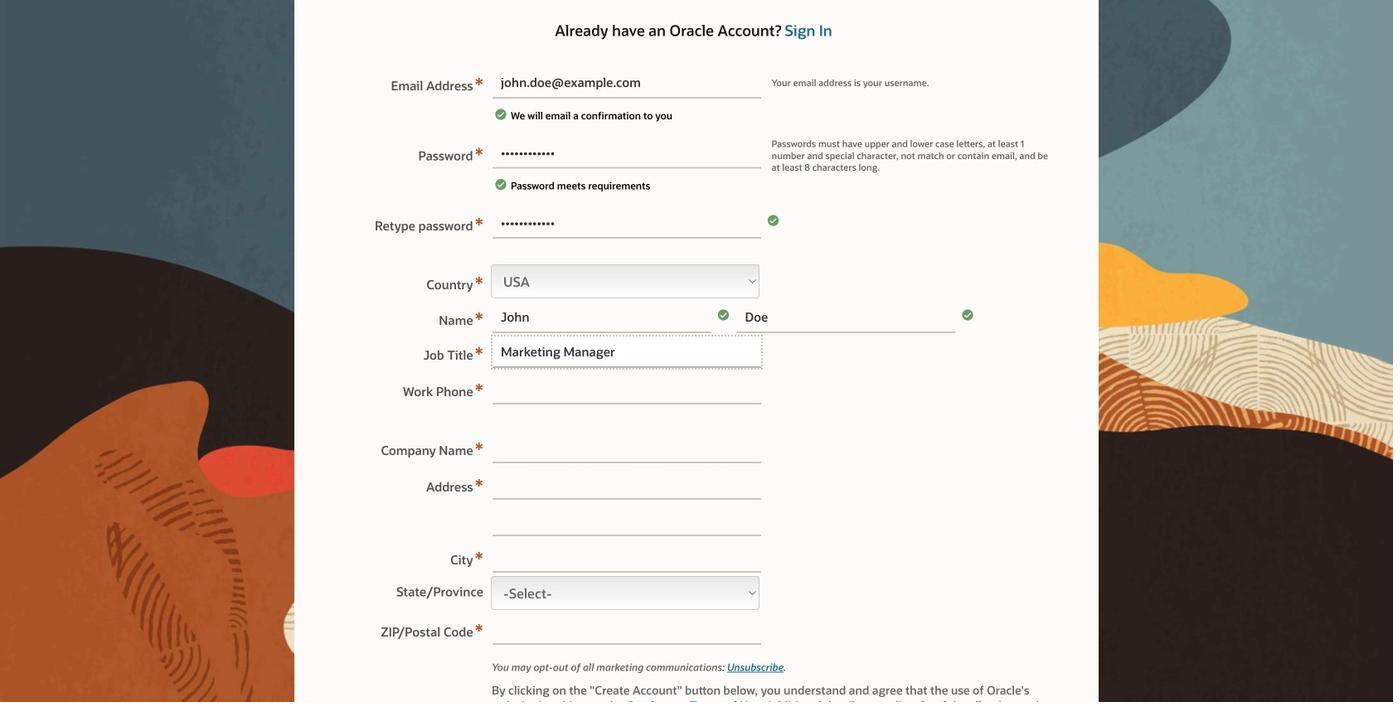 Task type: locate. For each thing, give the bounding box(es) containing it.
confirmation image
[[495, 174, 511, 195]]

confirmation image
[[495, 104, 511, 125]]

None password field
[[493, 137, 762, 169], [493, 207, 762, 239], [493, 137, 762, 169], [493, 207, 762, 239]]

None text field
[[493, 373, 762, 405], [493, 432, 762, 464], [493, 469, 762, 500], [493, 505, 762, 537], [493, 373, 762, 405], [493, 432, 762, 464], [493, 469, 762, 500], [493, 505, 762, 537]]

None text field
[[493, 67, 762, 99], [493, 337, 762, 368], [493, 542, 762, 573], [493, 614, 762, 645], [493, 67, 762, 99], [493, 337, 762, 368], [493, 542, 762, 573], [493, 614, 762, 645]]



Task type: describe. For each thing, give the bounding box(es) containing it.
Last Name text field
[[737, 302, 956, 333]]

First or Given Name text field
[[493, 302, 712, 333]]



